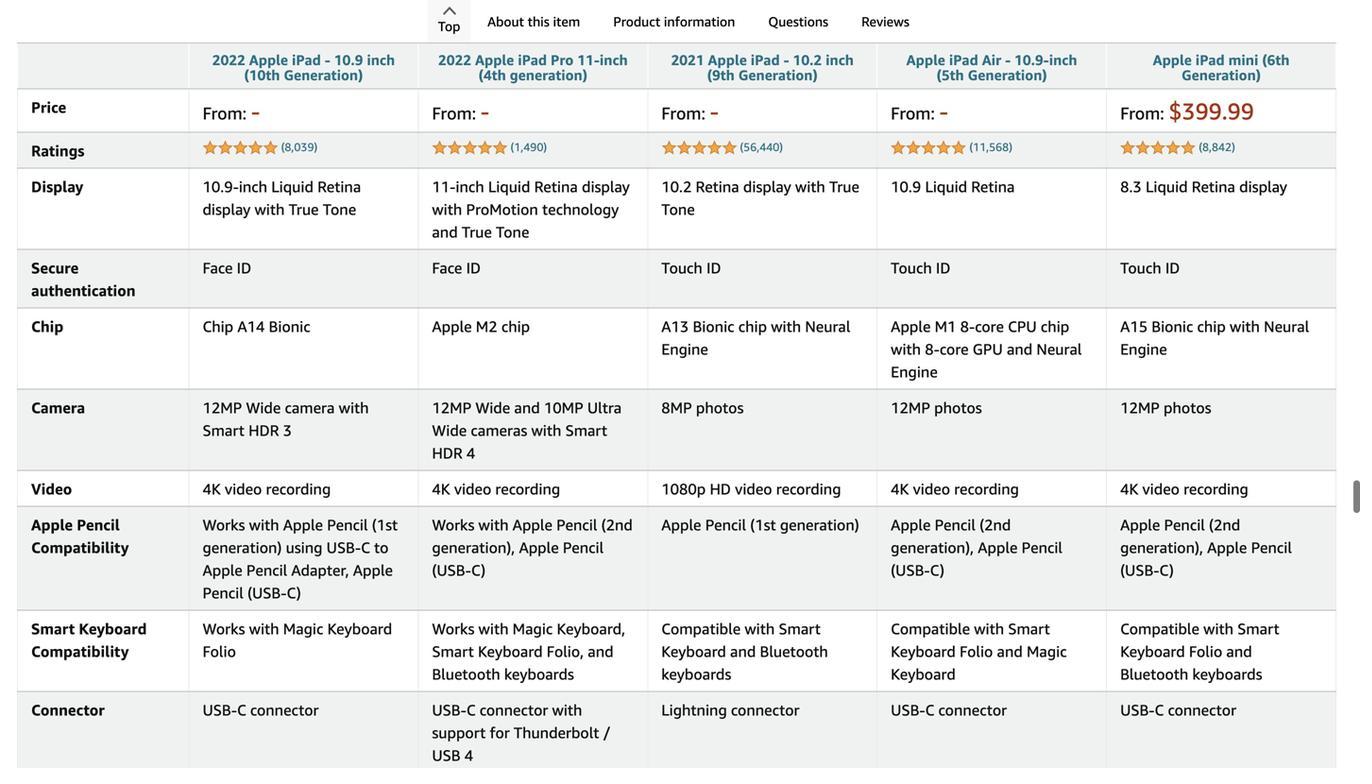Task type: vqa. For each thing, say whether or not it's contained in the screenshot.
Sponsored Ad - AIXINI Corgi Boba Plush 10 inch Bubble Tea Stuffed Animal Cute Soft Boba Milk Tea Food Plushie Toy for Kids image
no



Task type: describe. For each thing, give the bounding box(es) containing it.
price
[[31, 98, 66, 116]]

information
[[664, 14, 736, 29]]

ipad for (4th
[[518, 51, 547, 68]]

1 4k from the left
[[203, 480, 221, 498]]

usb-c connector with support for thunderbolt / usb 4
[[432, 701, 611, 764]]

5 recording from the left
[[1184, 480, 1249, 498]]

1 horizontal spatial core
[[976, 317, 1005, 335]]

smart keyboard compatibility
[[31, 620, 147, 660]]

neural for a13 bionic chip with neural engine
[[806, 317, 851, 335]]

4 recording from the left
[[955, 480, 1020, 498]]

apple inside apple ipad air - 10.9-inch (5th generation)
[[907, 51, 946, 68]]

video
[[31, 480, 72, 498]]

engine for a13
[[662, 340, 709, 358]]

generation) inside apple ipad mini (6th generation)
[[1182, 66, 1262, 83]]

c inside "usb-c connector with support for thunderbolt / usb 4"
[[467, 701, 476, 719]]

promotion
[[466, 200, 538, 218]]

keyboards inside the compatible with smart keyboard folio and bluetooth keyboards
[[1193, 665, 1263, 683]]

c) inside works with apple pencil (2nd generation), apple pencil (usb-c)
[[471, 561, 486, 579]]

- down (9th
[[710, 97, 719, 125]]

2021 apple ipad - 10.2 inch (9th generation)
[[671, 51, 854, 83]]

4 inside "usb-c connector with support for thunderbolt / usb 4"
[[465, 746, 474, 764]]

3 touch id from the left
[[1121, 259, 1181, 277]]

(8,842)
[[1199, 140, 1236, 153]]

apple ipad air - 10.9-inch (5th generation) image
[[907, 0, 1077, 43]]

ipad inside apple ipad mini (6th generation)
[[1196, 51, 1225, 68]]

10.2 inside 2021 apple ipad - 10.2 inch (9th generation)
[[793, 51, 822, 68]]

3 video from the left
[[735, 480, 773, 498]]

and inside 11‑inch liquid retina display with promotion technology and true tone
[[432, 223, 458, 241]]

- down (5th
[[940, 97, 949, 125]]

works for works with apple pencil (1st generation) using usb-c to apple pencil adapter, apple pencil (usb-c)
[[203, 516, 245, 534]]

1 vertical spatial generation)
[[780, 516, 860, 534]]

3 12mp from the left
[[891, 399, 931, 417]]

to
[[374, 539, 389, 556]]

with inside 10.2 retina display with true tone
[[796, 178, 826, 195]]

2022 apple ipad pro 11-inch (4th generation)
[[438, 51, 628, 83]]

compatible with smart keyboard folio and bluetooth keyboards
[[1121, 620, 1280, 683]]

4 id from the left
[[936, 259, 951, 277]]

and inside the compatible with smart keyboard folio and bluetooth keyboards
[[1227, 642, 1253, 660]]

2 12mp photos from the left
[[1121, 399, 1212, 417]]

10.2 inside 10.2 retina display with true tone
[[662, 178, 692, 195]]

c) inside works with apple pencil (1st generation) using usb-c to apple pencil adapter, apple pencil (usb-c)
[[287, 584, 301, 602]]

retina inside 10.2 retina display with true tone
[[696, 178, 740, 195]]

adapter,
[[291, 561, 349, 579]]

keyboard inside works with magic keyboard, smart keyboard folio, and bluetooth keyboards
[[478, 642, 543, 660]]

3
[[283, 421, 292, 439]]

3 (2nd from the left
[[1210, 516, 1241, 534]]

usb
[[432, 746, 461, 764]]

apple inside 2022 apple ipad pro 11-inch (4th generation)
[[475, 51, 514, 68]]

a13 bionic chip with neural engine
[[662, 317, 851, 358]]

1 from: - from the left
[[203, 97, 260, 125]]

hdr inside 12mp wide camera with smart hdr 3
[[249, 421, 279, 439]]

keyboard inside works with magic keyboard folio
[[328, 620, 392, 638]]

11‑inch
[[432, 178, 484, 195]]

works for works with magic keyboard folio
[[203, 620, 245, 638]]

apple inside apple ipad mini (6th generation)
[[1154, 51, 1193, 68]]

2 (2nd from the left
[[980, 516, 1012, 534]]

display inside 11‑inch liquid retina display with promotion technology and true tone
[[582, 178, 630, 195]]

inch for apple ipad air - 10.9-inch (5th generation)
[[1050, 51, 1078, 68]]

with inside works with apple pencil (2nd generation), apple pencil (usb-c)
[[479, 516, 509, 534]]

smart inside compatible with smart keyboard folio and magic keyboard
[[1009, 620, 1051, 638]]

lightning connector
[[662, 701, 800, 719]]

c down works with magic keyboard folio
[[237, 701, 246, 719]]

display inside 10.9-inch liquid retina display with true tone
[[203, 200, 251, 218]]

0 horizontal spatial 8-
[[925, 340, 940, 358]]

from: $399.99
[[1121, 97, 1255, 125]]

12mp inside 12mp wide and 10mp ultra wide cameras with smart hdr 4
[[432, 399, 472, 417]]

true inside 10.9-inch liquid retina display with true tone
[[289, 200, 319, 218]]

folio for compatible with smart keyboard folio and magic keyboard
[[960, 642, 994, 660]]

camera
[[285, 399, 335, 417]]

and inside 12mp wide and 10mp ultra wide cameras with smart hdr 4
[[514, 399, 540, 417]]

compatibility for keyboard
[[31, 642, 129, 660]]

apple inside apple m1 8-core cpu chip with 8-core gpu and neural engine
[[891, 317, 931, 335]]

with inside works with apple pencil (1st generation) using usb-c to apple pencil adapter, apple pencil (usb-c)
[[249, 516, 279, 534]]

(11,568)
[[970, 140, 1013, 153]]

- inside the 2022 apple ipad - 10.9 inch (10th generation)
[[325, 51, 331, 68]]

folio for compatible with smart keyboard folio and bluetooth keyboards
[[1190, 642, 1223, 660]]

apple pencil
[[283, 516, 368, 534]]

lightning
[[662, 701, 727, 719]]

2022 apple ipad pro 11-inch (4th generation) link
[[438, 51, 628, 83]]

works with magic keyboard, smart keyboard folio, and bluetooth keyboards
[[432, 620, 626, 683]]

1 touch id from the left
[[662, 259, 722, 277]]

apple ipad air - 10.9-inch (5th generation)
[[907, 51, 1078, 83]]

3 usb-c connector from the left
[[1121, 701, 1237, 719]]

generation) for 10.9
[[284, 66, 363, 83]]

(1,490)
[[511, 140, 547, 153]]

3 id from the left
[[707, 259, 722, 277]]

keyboard inside compatible with smart keyboard and bluetooth keyboards
[[662, 642, 727, 660]]

2 photos from the left
[[935, 399, 983, 417]]

smart inside 12mp wide camera with smart hdr 3
[[203, 421, 245, 439]]

liquid for 8.3 liquid retina display
[[1146, 178, 1188, 195]]

2 face from the left
[[432, 259, 463, 277]]

wide for camera
[[246, 399, 281, 417]]

(11,568) link
[[970, 140, 1013, 153]]

and inside apple m1 8-core cpu chip with 8-core gpu and neural engine
[[1007, 340, 1033, 358]]

retina for 10.9 liquid retina
[[972, 178, 1015, 195]]

- down (4th
[[481, 97, 490, 125]]

2 apple pencil (2nd generation), apple pencil (usb-c) from the left
[[1121, 516, 1293, 579]]

2 usb-c connector from the left
[[891, 701, 1008, 719]]

neural inside apple m1 8-core cpu chip with 8-core gpu and neural engine
[[1037, 340, 1083, 358]]

1 apple pencil (2nd generation), apple pencil (usb-c) from the left
[[891, 516, 1063, 579]]

generation) for 10.9-
[[968, 66, 1048, 83]]

product information
[[614, 14, 736, 29]]

5 id from the left
[[1166, 259, 1181, 277]]

2021 apple ipad - 10.2 inch (9th generation) image
[[678, 0, 848, 43]]

true inside 11‑inch liquid retina display with promotion technology and true tone
[[462, 223, 492, 241]]

for
[[490, 724, 510, 742]]

(usb- inside works with apple pencil (2nd generation), apple pencil (usb-c)
[[432, 561, 471, 579]]

this
[[528, 14, 550, 29]]

2022 apple ipad pro 11-inch (4th generation) image
[[448, 0, 618, 43]]

4 4k video recording from the left
[[1121, 480, 1249, 498]]

retina inside 10.9-inch liquid retina display with true tone
[[318, 178, 361, 195]]

3 photos from the left
[[1164, 399, 1212, 417]]

smart inside compatible with smart keyboard and bluetooth keyboards
[[779, 620, 821, 638]]

generation), inside works with apple pencil (2nd generation), apple pencil (usb-c)
[[432, 539, 515, 556]]

with inside 12mp wide and 10mp ultra wide cameras with smart hdr 4
[[532, 421, 562, 439]]

folio,
[[547, 642, 584, 660]]

smart inside smart keyboard compatibility
[[31, 620, 75, 638]]

support
[[432, 724, 486, 742]]

1 touch from the left
[[662, 259, 703, 277]]

(8,039)
[[281, 140, 318, 153]]

apple pencil compatibility
[[31, 516, 129, 556]]

10.9-inch liquid retina display with true tone
[[203, 178, 361, 218]]

chip for a13
[[739, 317, 767, 335]]

keyboards inside works with magic keyboard, smart keyboard folio, and bluetooth keyboards
[[504, 665, 574, 683]]

bluetooth inside the compatible with smart keyboard folio and bluetooth keyboards
[[1121, 665, 1189, 683]]

usb- inside works with apple pencil (1st generation) using usb-c to apple pencil adapter, apple pencil (usb-c)
[[327, 539, 361, 556]]

10mp
[[544, 399, 584, 417]]

compatible with smart keyboard folio and magic keyboard
[[891, 620, 1068, 683]]

1 bionic from the left
[[269, 317, 311, 335]]

m1
[[935, 317, 957, 335]]

inch for 2021 apple ipad - 10.2 inch (9th generation)
[[826, 51, 854, 68]]

works with apple pencil (2nd generation), apple pencil (usb-c)
[[432, 516, 633, 579]]

- inside apple ipad air - 10.9-inch (5th generation)
[[1006, 51, 1011, 68]]

(2nd inside works with apple pencil (2nd generation), apple pencil (usb-c)
[[602, 516, 633, 534]]

(1st inside works with apple pencil (1st generation) using usb-c to apple pencil adapter, apple pencil (usb-c)
[[372, 516, 398, 534]]

cpu
[[1008, 317, 1037, 335]]

chip for a15
[[1198, 317, 1227, 335]]

2022 for 2022 apple ipad pro 11-inch (4th generation)
[[438, 51, 472, 68]]

0 vertical spatial 8-
[[961, 317, 976, 335]]

and inside works with magic keyboard, smart keyboard folio, and bluetooth keyboards
[[588, 642, 614, 660]]

true inside 10.2 retina display with true tone
[[830, 178, 860, 195]]

connector
[[31, 701, 105, 719]]

apple inside 2021 apple ipad - 10.2 inch (9th generation)
[[708, 51, 747, 68]]

(56,440) link
[[740, 140, 783, 153]]

magic for keyboard
[[283, 620, 324, 638]]

2 generation), from the left
[[891, 539, 974, 556]]

ipad for (9th
[[751, 51, 780, 68]]

1 horizontal spatial 10.9
[[891, 178, 922, 195]]

2 touch id from the left
[[891, 259, 951, 277]]

apple inside the 2022 apple ipad - 10.9 inch (10th generation)
[[249, 51, 288, 68]]

4 connector from the left
[[939, 701, 1008, 719]]

(8,842) link
[[1199, 140, 1236, 153]]

keyboard,
[[557, 620, 626, 638]]

10.9 liquid retina
[[891, 178, 1015, 195]]

(4th
[[479, 66, 506, 83]]

pencil inside the apple pencil compatibility
[[77, 516, 120, 534]]

item
[[553, 14, 581, 29]]

with inside apple m1 8-core cpu chip with 8-core gpu and neural engine
[[891, 340, 922, 358]]

works with apple pencil (1st generation) using usb-c to apple pencil adapter, apple pencil (usb-c)
[[203, 516, 398, 602]]

neural for a15 bionic chip with neural engine
[[1265, 317, 1310, 335]]

1 recording from the left
[[266, 480, 331, 498]]

keyboard inside smart keyboard compatibility
[[79, 620, 147, 638]]

3 touch from the left
[[1121, 259, 1162, 277]]

and inside compatible with smart keyboard folio and magic keyboard
[[998, 642, 1023, 660]]

cameras
[[471, 421, 528, 439]]

2022 for 2022 apple ipad - 10.9 inch (10th generation)
[[212, 51, 246, 68]]

2 touch from the left
[[891, 259, 933, 277]]

5 video from the left
[[1143, 480, 1180, 498]]

2021
[[671, 51, 705, 68]]

(1,490) link
[[511, 140, 547, 153]]

ultra
[[588, 399, 622, 417]]

secure authentication
[[31, 259, 136, 299]]

compatible with smart keyboard and bluetooth keyboards
[[662, 620, 829, 683]]

magic for keyboard,
[[513, 620, 553, 638]]

2 4k from the left
[[432, 480, 450, 498]]

thunderbolt
[[514, 724, 600, 742]]

with inside the compatible with smart keyboard folio and bluetooth keyboards
[[1204, 620, 1234, 638]]

with inside a13 bionic chip with neural engine
[[771, 317, 802, 335]]

m2
[[476, 317, 498, 335]]

wide for and
[[476, 399, 511, 417]]

5 connector from the left
[[1168, 701, 1237, 719]]

generation) for 10.2
[[739, 66, 818, 83]]

using
[[286, 539, 323, 556]]

with inside a15 bionic chip with neural engine
[[1230, 317, 1261, 335]]

compatible for compatible with smart keyboard folio and bluetooth keyboards
[[1121, 620, 1200, 638]]

with inside compatible with smart keyboard folio and magic keyboard
[[975, 620, 1005, 638]]

8.3
[[1121, 178, 1142, 195]]

engine inside apple m1 8-core cpu chip with 8-core gpu and neural engine
[[891, 363, 938, 381]]

8mp
[[662, 399, 692, 417]]



Task type: locate. For each thing, give the bounding box(es) containing it.
touch up the a13
[[662, 259, 703, 277]]

0 vertical spatial core
[[976, 317, 1005, 335]]

compatible inside compatible with smart keyboard folio and magic keyboard
[[891, 620, 971, 638]]

2022 apple ipad - 10.9 inch (10th generation) link
[[212, 51, 395, 83]]

(10th
[[244, 66, 280, 83]]

inch
[[367, 51, 395, 68], [600, 51, 628, 68], [826, 51, 854, 68], [1050, 51, 1078, 68], [239, 178, 268, 195]]

connector down the compatible with smart keyboard folio and bluetooth keyboards at bottom
[[1168, 701, 1237, 719]]

0 vertical spatial generation)
[[510, 66, 588, 83]]

1 video from the left
[[225, 480, 262, 498]]

wide
[[246, 399, 281, 417], [476, 399, 511, 417], [432, 421, 467, 439]]

3 from: - from the left
[[662, 97, 719, 125]]

about this item
[[488, 14, 581, 29]]

2 id from the left
[[466, 259, 481, 277]]

ipad left pro
[[518, 51, 547, 68]]

keyboard
[[79, 620, 147, 638], [328, 620, 392, 638], [478, 642, 543, 660], [662, 642, 727, 660], [891, 642, 956, 660], [1121, 642, 1186, 660], [891, 665, 956, 683]]

(8,039) link
[[281, 140, 318, 153]]

wide left cameras
[[432, 421, 467, 439]]

works inside works with magic keyboard, smart keyboard folio, and bluetooth keyboards
[[432, 620, 475, 638]]

(9th
[[708, 66, 735, 83]]

a15 bionic chip with neural engine
[[1121, 317, 1310, 358]]

with inside "usb-c connector with support for thunderbolt / usb 4"
[[552, 701, 583, 719]]

2 video from the left
[[454, 480, 492, 498]]

from: up 10.9 liquid retina
[[891, 103, 935, 123]]

4 chip from the left
[[1198, 317, 1227, 335]]

chip inside a13 bionic chip with neural engine
[[739, 317, 767, 335]]

apple inside the apple pencil compatibility
[[31, 516, 73, 534]]

2 horizontal spatial generation)
[[780, 516, 860, 534]]

1 horizontal spatial neural
[[1037, 340, 1083, 358]]

2 horizontal spatial engine
[[1121, 340, 1168, 358]]

from: down 2021
[[662, 103, 706, 123]]

1 id from the left
[[237, 259, 252, 277]]

apple m1 8-core cpu chip with 8-core gpu and neural engine
[[891, 317, 1083, 381]]

0 horizontal spatial 12mp photos
[[891, 399, 983, 417]]

4 inside 12mp wide and 10mp ultra wide cameras with smart hdr 4
[[467, 444, 476, 462]]

1 horizontal spatial keyboards
[[662, 665, 732, 683]]

1 vertical spatial compatibility
[[31, 642, 129, 660]]

1 (1st from the left
[[372, 516, 398, 534]]

folio
[[203, 642, 236, 660], [960, 642, 994, 660], [1190, 642, 1223, 660]]

touch id up m1 at right top
[[891, 259, 951, 277]]

from: up 11‑inch at the left top
[[432, 103, 476, 123]]

compatible
[[662, 620, 741, 638], [891, 620, 971, 638], [1121, 620, 1200, 638]]

magic inside works with magic keyboard, smart keyboard folio, and bluetooth keyboards
[[513, 620, 553, 638]]

4k video recording
[[203, 480, 331, 498], [432, 480, 561, 498], [891, 480, 1020, 498], [1121, 480, 1249, 498]]

-
[[325, 51, 331, 68], [784, 51, 790, 68], [1006, 51, 1011, 68], [251, 97, 260, 125], [481, 97, 490, 125], [710, 97, 719, 125], [940, 97, 949, 125]]

0 vertical spatial 10.9
[[334, 51, 363, 68]]

- right air
[[1006, 51, 1011, 68]]

wide left "camera"
[[246, 399, 281, 417]]

12mp photos down a15 bionic chip with neural engine
[[1121, 399, 1212, 417]]

mini
[[1229, 51, 1259, 68]]

0 vertical spatial compatibility
[[31, 539, 129, 556]]

1 horizontal spatial magic
[[513, 620, 553, 638]]

camera
[[31, 399, 85, 417]]

a14
[[238, 317, 265, 335]]

bionic right "a15"
[[1152, 317, 1194, 335]]

1 horizontal spatial engine
[[891, 363, 938, 381]]

1 vertical spatial true
[[289, 200, 319, 218]]

0 horizontal spatial magic
[[283, 620, 324, 638]]

2021 apple ipad - 10.2 inch (9th generation) link
[[671, 51, 854, 83]]

bluetooth inside compatible with smart keyboard and bluetooth keyboards
[[760, 642, 829, 660]]

1 photos from the left
[[696, 399, 744, 417]]

2022 down 2022 apple ipad - 10.9 inch (10th generation) image
[[212, 51, 246, 68]]

id up m1 at right top
[[936, 259, 951, 277]]

- down 2022 apple ipad - 10.9 inch (10th generation) image
[[325, 51, 331, 68]]

3 recording from the left
[[777, 480, 842, 498]]

touch id up the a13
[[662, 259, 722, 277]]

connector down works with magic keyboard folio
[[250, 701, 319, 719]]

1 usb-c connector from the left
[[203, 701, 319, 719]]

1 horizontal spatial wide
[[432, 421, 467, 439]]

bionic inside a15 bionic chip with neural engine
[[1152, 317, 1194, 335]]

1 liquid from the left
[[271, 178, 314, 195]]

ipad inside 2021 apple ipad - 10.2 inch (9th generation)
[[751, 51, 780, 68]]

folio inside the compatible with smart keyboard folio and bluetooth keyboards
[[1190, 642, 1223, 660]]

2 horizontal spatial wide
[[476, 399, 511, 417]]

1 horizontal spatial photos
[[935, 399, 983, 417]]

1 horizontal spatial usb-c connector
[[891, 701, 1008, 719]]

c down compatible with smart keyboard folio and magic keyboard
[[926, 701, 935, 719]]

0 horizontal spatial face
[[203, 259, 233, 277]]

hdr inside 12mp wide and 10mp ultra wide cameras with smart hdr 4
[[432, 444, 463, 462]]

generation) inside 2021 apple ipad - 10.2 inch (9th generation)
[[739, 66, 818, 83]]

ratings
[[31, 142, 84, 160]]

core
[[976, 317, 1005, 335], [940, 340, 969, 358]]

0 horizontal spatial tone
[[323, 200, 356, 218]]

1 vertical spatial 10.9
[[891, 178, 922, 195]]

1 4k video recording from the left
[[203, 480, 331, 498]]

(56,440)
[[740, 140, 783, 153]]

from: -
[[203, 97, 260, 125], [432, 97, 490, 125], [662, 97, 719, 125], [891, 97, 949, 125]]

generation) inside the 2022 apple ipad - 10.9 inch (10th generation)
[[284, 66, 363, 83]]

bluetooth inside works with magic keyboard, smart keyboard folio, and bluetooth keyboards
[[432, 665, 501, 683]]

compatibility for pencil
[[31, 539, 129, 556]]

video
[[225, 480, 262, 498], [454, 480, 492, 498], [735, 480, 773, 498], [913, 480, 951, 498], [1143, 480, 1180, 498]]

engine down the a13
[[662, 340, 709, 358]]

11‑inch liquid retina display with promotion technology and true tone
[[432, 178, 630, 241]]

chip
[[502, 317, 530, 335], [739, 317, 767, 335], [1041, 317, 1070, 335], [1198, 317, 1227, 335]]

touch up "a15"
[[1121, 259, 1162, 277]]

1 horizontal spatial generation)
[[510, 66, 588, 83]]

engine down "a15"
[[1121, 340, 1168, 358]]

2 horizontal spatial keyboards
[[1193, 665, 1263, 683]]

bionic for a13 bionic chip with neural engine
[[693, 317, 735, 335]]

1 generation), from the left
[[432, 539, 515, 556]]

connector up "for"
[[480, 701, 548, 719]]

0 horizontal spatial 10.2
[[662, 178, 692, 195]]

works inside works with apple pencil (2nd generation), apple pencil (usb-c)
[[432, 516, 475, 534]]

generation) down 2022 apple ipad - 10.9 inch (10th generation) image
[[284, 66, 363, 83]]

- down questions
[[784, 51, 790, 68]]

2 horizontal spatial touch
[[1121, 259, 1162, 277]]

folio inside compatible with smart keyboard folio and magic keyboard
[[960, 642, 994, 660]]

2 chip from the left
[[739, 317, 767, 335]]

2022 apple ipad - 10.9 inch (10th generation) image
[[219, 0, 389, 43]]

keyboards inside compatible with smart keyboard and bluetooth keyboards
[[662, 665, 732, 683]]

2 compatible from the left
[[891, 620, 971, 638]]

1 compatible from the left
[[662, 620, 741, 638]]

apple ipad air - 10.9-inch (5th generation) link
[[907, 51, 1078, 83]]

smart inside works with magic keyboard, smart keyboard folio, and bluetooth keyboards
[[432, 642, 474, 660]]

1 horizontal spatial true
[[462, 223, 492, 241]]

- down "(10th"
[[251, 97, 260, 125]]

questions
[[769, 14, 829, 29]]

3 connector from the left
[[731, 701, 800, 719]]

5 retina from the left
[[1192, 178, 1236, 195]]

(6th
[[1263, 51, 1290, 68]]

0 horizontal spatial (1st
[[372, 516, 398, 534]]

folio for works with magic keyboard folio
[[203, 642, 236, 660]]

id up "apple m2 chip"
[[466, 259, 481, 277]]

inch inside 10.9-inch liquid retina display with true tone
[[239, 178, 268, 195]]

1 compatibility from the top
[[31, 539, 129, 556]]

compatible for compatible with smart keyboard and bluetooth keyboards
[[662, 620, 741, 638]]

from: - down (5th
[[891, 97, 949, 125]]

inch inside 2022 apple ipad pro 11-inch (4th generation)
[[600, 51, 628, 68]]

engine for a15
[[1121, 340, 1168, 358]]

usb-c connector down works with magic keyboard folio
[[203, 701, 319, 719]]

5 ipad from the left
[[1196, 51, 1225, 68]]

apple ipad mini (6th generation)
[[1154, 51, 1290, 83]]

engine inside a15 bionic chip with neural engine
[[1121, 340, 1168, 358]]

c)
[[471, 561, 486, 579], [931, 561, 945, 579], [1160, 561, 1175, 579], [287, 584, 301, 602]]

2 horizontal spatial touch id
[[1121, 259, 1181, 277]]

0 horizontal spatial photos
[[696, 399, 744, 417]]

chip for apple
[[502, 317, 530, 335]]

smart inside 12mp wide and 10mp ultra wide cameras with smart hdr 4
[[566, 421, 608, 439]]

1 face from the left
[[203, 259, 233, 277]]

photos right 8mp
[[696, 399, 744, 417]]

works inside works with magic keyboard folio
[[203, 620, 245, 638]]

c left the to in the left of the page
[[361, 539, 370, 556]]

inch inside 2021 apple ipad - 10.2 inch (9th generation)
[[826, 51, 854, 68]]

from: inside from: $399.99
[[1121, 103, 1165, 123]]

10.9- inside 10.9-inch liquid retina display with true tone
[[203, 178, 239, 195]]

face id up "apple m2 chip"
[[432, 259, 481, 277]]

generation) inside apple ipad air - 10.9-inch (5th generation)
[[968, 66, 1048, 83]]

bionic right the a14
[[269, 317, 311, 335]]

3 folio from the left
[[1190, 642, 1223, 660]]

4 down cameras
[[467, 444, 476, 462]]

ipad left air
[[950, 51, 979, 68]]

folio inside works with magic keyboard folio
[[203, 642, 236, 660]]

chip down authentication
[[31, 317, 63, 335]]

id up a15 bionic chip with neural engine
[[1166, 259, 1181, 277]]

2 retina from the left
[[535, 178, 578, 195]]

top
[[438, 18, 461, 34]]

12mp wide camera with smart hdr 3
[[203, 399, 369, 439]]

2 face id from the left
[[432, 259, 481, 277]]

4 4k from the left
[[1121, 480, 1139, 498]]

0 horizontal spatial generation),
[[432, 539, 515, 556]]

works for works with apple pencil (2nd generation), apple pencil (usb-c)
[[432, 516, 475, 534]]

wide inside 12mp wide camera with smart hdr 3
[[246, 399, 281, 417]]

2022 inside 2022 apple ipad pro 11-inch (4th generation)
[[438, 51, 472, 68]]

generation) up the $399.99
[[1182, 66, 1262, 83]]

generation) down 1080p hd video recording
[[780, 516, 860, 534]]

4k
[[203, 480, 221, 498], [432, 480, 450, 498], [891, 480, 910, 498], [1121, 480, 1139, 498]]

0 horizontal spatial usb-c connector
[[203, 701, 319, 719]]

and inside compatible with smart keyboard and bluetooth keyboards
[[731, 642, 756, 660]]

0 vertical spatial 10.9-
[[1015, 51, 1050, 68]]

c up support
[[467, 701, 476, 719]]

2 from: - from the left
[[432, 97, 490, 125]]

1 horizontal spatial 8-
[[961, 317, 976, 335]]

ipad left mini at the right
[[1196, 51, 1225, 68]]

connector inside "usb-c connector with support for thunderbolt / usb 4"
[[480, 701, 548, 719]]

keyboard inside the compatible with smart keyboard folio and bluetooth keyboards
[[1121, 642, 1186, 660]]

a15
[[1121, 317, 1148, 335]]

chip inside apple m1 8-core cpu chip with 8-core gpu and neural engine
[[1041, 317, 1070, 335]]

inch inside apple ipad air - 10.9-inch (5th generation)
[[1050, 51, 1078, 68]]

0 horizontal spatial 2022
[[212, 51, 246, 68]]

2022 apple ipad - 10.9 inch (10th generation)
[[212, 51, 395, 83]]

1 horizontal spatial chip
[[203, 317, 234, 335]]

(1st down 1080p hd video recording
[[751, 516, 776, 534]]

- inside 2021 apple ipad - 10.2 inch (9th generation)
[[784, 51, 790, 68]]

pro
[[551, 51, 574, 68]]

secure
[[31, 259, 79, 277]]

ipad inside 2022 apple ipad pro 11-inch (4th generation)
[[518, 51, 547, 68]]

0 horizontal spatial core
[[940, 340, 969, 358]]

c
[[361, 539, 370, 556], [237, 701, 246, 719], [467, 701, 476, 719], [926, 701, 935, 719], [1155, 701, 1165, 719]]

compatible inside compatible with smart keyboard and bluetooth keyboards
[[662, 620, 741, 638]]

8.3 liquid retina display
[[1121, 178, 1288, 195]]

0 vertical spatial 10.2
[[793, 51, 822, 68]]

4 ipad from the left
[[950, 51, 979, 68]]

10.9-
[[1015, 51, 1050, 68], [203, 178, 239, 195]]

4
[[467, 444, 476, 462], [465, 746, 474, 764]]

ipad for (10th
[[292, 51, 321, 68]]

chip right "a15"
[[1198, 317, 1227, 335]]

display inside 10.2 retina display with true tone
[[744, 178, 792, 195]]

2 generation) from the left
[[739, 66, 818, 83]]

ipad inside apple ipad air - 10.9-inch (5th generation)
[[950, 51, 979, 68]]

retina
[[318, 178, 361, 195], [535, 178, 578, 195], [696, 178, 740, 195], [972, 178, 1015, 195], [1192, 178, 1236, 195]]

with inside compatible with smart keyboard and bluetooth keyboards
[[745, 620, 775, 638]]

display
[[31, 178, 83, 195]]

3 from: from the left
[[662, 103, 706, 123]]

retina for 8.3 liquid retina display
[[1192, 178, 1236, 195]]

chip left the a14
[[203, 317, 234, 335]]

works with magic keyboard folio
[[203, 620, 392, 660]]

4 from: - from the left
[[891, 97, 949, 125]]

1 vertical spatial hdr
[[432, 444, 463, 462]]

2 vertical spatial true
[[462, 223, 492, 241]]

2 horizontal spatial tone
[[662, 200, 695, 218]]

3 bionic from the left
[[1152, 317, 1194, 335]]

0 horizontal spatial 10.9-
[[203, 178, 239, 195]]

apple m2 chip
[[432, 317, 530, 335]]

ipad inside the 2022 apple ipad - 10.9 inch (10th generation)
[[292, 51, 321, 68]]

1 chip from the left
[[31, 317, 63, 335]]

(usb-
[[432, 561, 471, 579], [891, 561, 931, 579], [1121, 561, 1160, 579], [248, 584, 287, 602]]

liquid
[[271, 178, 314, 195], [488, 178, 531, 195], [926, 178, 968, 195], [1146, 178, 1188, 195]]

from: down "(10th"
[[203, 103, 247, 123]]

1 horizontal spatial 12mp photos
[[1121, 399, 1212, 417]]

8- down m1 at right top
[[925, 340, 940, 358]]

1 horizontal spatial touch id
[[891, 259, 951, 277]]

1 horizontal spatial bluetooth
[[760, 642, 829, 660]]

core down m1 at right top
[[940, 340, 969, 358]]

12mp wide and 10mp ultra wide cameras with smart hdr 4
[[432, 399, 622, 462]]

1 horizontal spatial face
[[432, 259, 463, 277]]

(1st up the to in the left of the page
[[372, 516, 398, 534]]

2 horizontal spatial generation),
[[1121, 539, 1204, 556]]

2 horizontal spatial bionic
[[1152, 317, 1194, 335]]

compatibility up connector
[[31, 642, 129, 660]]

with inside 12mp wide camera with smart hdr 3
[[339, 399, 369, 417]]

face id up the a14
[[203, 259, 252, 277]]

0 horizontal spatial touch
[[662, 259, 703, 277]]

2022 down the "top"
[[438, 51, 472, 68]]

smart
[[203, 421, 245, 439], [566, 421, 608, 439], [31, 620, 75, 638], [779, 620, 821, 638], [1009, 620, 1051, 638], [1238, 620, 1280, 638], [432, 642, 474, 660]]

inch inside the 2022 apple ipad - 10.9 inch (10th generation)
[[367, 51, 395, 68]]

(5th
[[937, 66, 965, 83]]

chip for chip
[[31, 317, 63, 335]]

$399.99
[[1169, 97, 1255, 125]]

usb- inside "usb-c connector with support for thunderbolt / usb 4"
[[432, 701, 467, 719]]

from: - down (9th
[[662, 97, 719, 125]]

1 horizontal spatial compatible
[[891, 620, 971, 638]]

generation) down 2021 apple ipad - 10.2 inch (9th generation) image
[[739, 66, 818, 83]]

1 vertical spatial 10.2
[[662, 178, 692, 195]]

2 12mp from the left
[[432, 399, 472, 417]]

0 horizontal spatial face id
[[203, 259, 252, 277]]

0 horizontal spatial generation)
[[203, 539, 282, 556]]

chip a14 bionic
[[203, 317, 311, 335]]

magic inside works with magic keyboard folio
[[283, 620, 324, 638]]

product
[[614, 14, 661, 29]]

about
[[488, 14, 524, 29]]

8- right m1 at right top
[[961, 317, 976, 335]]

engine down m1 at right top
[[891, 363, 938, 381]]

compatibility down the video
[[31, 539, 129, 556]]

inch for 2022 apple ipad pro 11-inch (4th generation)
[[600, 51, 628, 68]]

technology
[[542, 200, 619, 218]]

generation) left using
[[203, 539, 282, 556]]

neural inside a15 bionic chip with neural engine
[[1265, 317, 1310, 335]]

1 vertical spatial core
[[940, 340, 969, 358]]

chip right cpu
[[1041, 317, 1070, 335]]

10.9- inside apple ipad air - 10.9-inch (5th generation)
[[1015, 51, 1050, 68]]

with
[[796, 178, 826, 195], [255, 200, 285, 218], [432, 200, 462, 218], [771, 317, 802, 335], [1230, 317, 1261, 335], [891, 340, 922, 358], [339, 399, 369, 417], [532, 421, 562, 439], [249, 516, 279, 534], [479, 516, 509, 534], [249, 620, 279, 638], [479, 620, 509, 638], [745, 620, 775, 638], [975, 620, 1005, 638], [1204, 620, 1234, 638], [552, 701, 583, 719]]

1 horizontal spatial (1st
[[751, 516, 776, 534]]

1 2022 from the left
[[212, 51, 246, 68]]

3 4k from the left
[[891, 480, 910, 498]]

2 2022 from the left
[[438, 51, 472, 68]]

ipad down 2022 apple ipad - 10.9 inch (10th generation) image
[[292, 51, 321, 68]]

chip right m2
[[502, 317, 530, 335]]

0 horizontal spatial chip
[[31, 317, 63, 335]]

liquid inside 10.9-inch liquid retina display with true tone
[[271, 178, 314, 195]]

1 horizontal spatial face id
[[432, 259, 481, 277]]

chip inside a15 bionic chip with neural engine
[[1198, 317, 1227, 335]]

photos down a15 bionic chip with neural engine
[[1164, 399, 1212, 417]]

ipad down 2021 apple ipad - 10.2 inch (9th generation) image
[[751, 51, 780, 68]]

4 12mp from the left
[[1121, 399, 1160, 417]]

with inside works with magic keyboard, smart keyboard folio, and bluetooth keyboards
[[479, 620, 509, 638]]

0 horizontal spatial neural
[[806, 317, 851, 335]]

generation) down this
[[510, 66, 588, 83]]

works for works with magic keyboard, smart keyboard folio, and bluetooth keyboards
[[432, 620, 475, 638]]

usb-c connector down the compatible with smart keyboard folio and bluetooth keyboards at bottom
[[1121, 701, 1237, 719]]

0 horizontal spatial engine
[[662, 340, 709, 358]]

1 horizontal spatial apple pencil (2nd generation), apple pencil (usb-c)
[[1121, 516, 1293, 579]]

0 horizontal spatial compatible
[[662, 620, 741, 638]]

touch id up "a15"
[[1121, 259, 1181, 277]]

0 horizontal spatial (2nd
[[602, 516, 633, 534]]

2 bionic from the left
[[693, 317, 735, 335]]

1 from: from the left
[[203, 103, 247, 123]]

1 12mp photos from the left
[[891, 399, 983, 417]]

2 horizontal spatial compatible
[[1121, 620, 1200, 638]]

wide up cameras
[[476, 399, 511, 417]]

11-
[[578, 51, 600, 68]]

bionic for a15 bionic chip with neural engine
[[1152, 317, 1194, 335]]

1 chip from the left
[[502, 317, 530, 335]]

1 face id from the left
[[203, 259, 252, 277]]

1 horizontal spatial 10.9-
[[1015, 51, 1050, 68]]

1 keyboards from the left
[[504, 665, 574, 683]]

ipad
[[292, 51, 321, 68], [518, 51, 547, 68], [751, 51, 780, 68], [950, 51, 979, 68], [1196, 51, 1225, 68]]

a13
[[662, 317, 689, 335]]

1 retina from the left
[[318, 178, 361, 195]]

apple pencil (1st generation)
[[662, 516, 860, 534]]

generation) down apple ipad air - 10.9-inch (5th generation) image
[[968, 66, 1048, 83]]

1 generation) from the left
[[284, 66, 363, 83]]

chip right the a13
[[739, 317, 767, 335]]

0 horizontal spatial apple pencil (2nd generation), apple pencil (usb-c)
[[891, 516, 1063, 579]]

1 ipad from the left
[[292, 51, 321, 68]]

with inside 11‑inch liquid retina display with promotion technology and true tone
[[432, 200, 462, 218]]

3 generation) from the left
[[968, 66, 1048, 83]]

air
[[983, 51, 1002, 68]]

id up a13 bionic chip with neural engine
[[707, 259, 722, 277]]

0 horizontal spatial touch id
[[662, 259, 722, 277]]

1 horizontal spatial 2022
[[438, 51, 472, 68]]

2 liquid from the left
[[488, 178, 531, 195]]

12mp inside 12mp wide camera with smart hdr 3
[[203, 399, 242, 417]]

3 liquid from the left
[[926, 178, 968, 195]]

generation) inside 2022 apple ipad pro 11-inch (4th generation)
[[510, 66, 588, 83]]

compatible for compatible with smart keyboard folio and magic keyboard
[[891, 620, 971, 638]]

1 horizontal spatial touch
[[891, 259, 933, 277]]

2 ipad from the left
[[518, 51, 547, 68]]

2 horizontal spatial folio
[[1190, 642, 1223, 660]]

tone inside 10.9-inch liquid retina display with true tone
[[323, 200, 356, 218]]

1 folio from the left
[[203, 642, 236, 660]]

2 folio from the left
[[960, 642, 994, 660]]

hd
[[710, 480, 731, 498]]

retina inside 11‑inch liquid retina display with promotion technology and true tone
[[535, 178, 578, 195]]

magic inside compatible with smart keyboard folio and magic keyboard
[[1027, 642, 1068, 660]]

2 horizontal spatial (2nd
[[1210, 516, 1241, 534]]

1 horizontal spatial (2nd
[[980, 516, 1012, 534]]

2 horizontal spatial usb-c connector
[[1121, 701, 1237, 719]]

tone inside 11‑inch liquid retina display with promotion technology and true tone
[[496, 223, 530, 241]]

2 horizontal spatial true
[[830, 178, 860, 195]]

0 horizontal spatial keyboards
[[504, 665, 574, 683]]

connector down compatible with smart keyboard and bluetooth keyboards
[[731, 701, 800, 719]]

0 horizontal spatial bionic
[[269, 317, 311, 335]]

gpu
[[973, 340, 1003, 358]]

1 horizontal spatial 10.2
[[793, 51, 822, 68]]

tone
[[323, 200, 356, 218], [662, 200, 695, 218], [496, 223, 530, 241]]

bionic right the a13
[[693, 317, 735, 335]]

3 ipad from the left
[[751, 51, 780, 68]]

2 horizontal spatial bluetooth
[[1121, 665, 1189, 683]]

1 connector from the left
[[250, 701, 319, 719]]

face id
[[203, 259, 252, 277], [432, 259, 481, 277]]

touch down 10.9 liquid retina
[[891, 259, 933, 277]]

2 horizontal spatial photos
[[1164, 399, 1212, 417]]

1 vertical spatial 4
[[465, 746, 474, 764]]

inch for 2022 apple ipad - 10.9 inch (10th generation)
[[367, 51, 395, 68]]

3 4k video recording from the left
[[891, 480, 1020, 498]]

tone inside 10.2 retina display with true tone
[[662, 200, 695, 218]]

0 horizontal spatial true
[[289, 200, 319, 218]]

0 horizontal spatial wide
[[246, 399, 281, 417]]

generation)
[[510, 66, 588, 83], [780, 516, 860, 534], [203, 539, 282, 556]]

(usb- inside works with apple pencil (1st generation) using usb-c to apple pencil adapter, apple pencil (usb-c)
[[248, 584, 287, 602]]

1 horizontal spatial folio
[[960, 642, 994, 660]]

0 vertical spatial 4
[[467, 444, 476, 462]]

4 liquid from the left
[[1146, 178, 1188, 195]]

10.9
[[334, 51, 363, 68], [891, 178, 922, 195]]

liquid for 10.9 liquid retina
[[926, 178, 968, 195]]

3 keyboards from the left
[[1193, 665, 1263, 683]]

chip for chip a14 bionic
[[203, 317, 234, 335]]

8mp photos
[[662, 399, 744, 417]]

/
[[603, 724, 611, 742]]

4 from: from the left
[[891, 103, 935, 123]]

2 chip from the left
[[203, 317, 234, 335]]

2 vertical spatial generation)
[[203, 539, 282, 556]]

3 generation), from the left
[[1121, 539, 1204, 556]]

1 horizontal spatial bionic
[[693, 317, 735, 335]]

face up "apple m2 chip"
[[432, 259, 463, 277]]

2 connector from the left
[[480, 701, 548, 719]]

bionic
[[269, 317, 311, 335], [693, 317, 735, 335], [1152, 317, 1194, 335]]

2 from: from the left
[[432, 103, 476, 123]]

2 recording from the left
[[496, 480, 561, 498]]

2 horizontal spatial magic
[[1027, 642, 1068, 660]]

from: - down (4th
[[432, 97, 490, 125]]

4 right "usb"
[[465, 746, 474, 764]]

face up chip a14 bionic
[[203, 259, 233, 277]]

0 horizontal spatial 10.9
[[334, 51, 363, 68]]

12mp photos down apple m1 8-core cpu chip with 8-core gpu and neural engine
[[891, 399, 983, 417]]

generation) inside works with apple pencil (1st generation) using usb-c to apple pencil adapter, apple pencil (usb-c)
[[203, 539, 282, 556]]

1 horizontal spatial tone
[[496, 223, 530, 241]]

from: - down "(10th"
[[203, 97, 260, 125]]

2022 inside the 2022 apple ipad - 10.9 inch (10th generation)
[[212, 51, 246, 68]]

3 chip from the left
[[1041, 317, 1070, 335]]

2 4k video recording from the left
[[432, 480, 561, 498]]

10.2 retina display with true tone
[[662, 178, 860, 218]]

1080p hd video recording
[[662, 480, 842, 498]]

10.9 inside the 2022 apple ipad - 10.9 inch (10th generation)
[[334, 51, 363, 68]]

3 compatible from the left
[[1121, 620, 1200, 638]]

2 horizontal spatial neural
[[1265, 317, 1310, 335]]

id up the a14
[[237, 259, 252, 277]]

with inside 10.9-inch liquid retina display with true tone
[[255, 200, 285, 218]]

c down the compatible with smart keyboard folio and bluetooth keyboards at bottom
[[1155, 701, 1165, 719]]

apple ipad mini (6th generation) link
[[1154, 51, 1290, 83]]

2 (1st from the left
[[751, 516, 776, 534]]

core up gpu
[[976, 317, 1005, 335]]

0 vertical spatial true
[[830, 178, 860, 195]]

4 retina from the left
[[972, 178, 1015, 195]]

works inside works with apple pencil (1st generation) using usb-c to apple pencil adapter, apple pencil (usb-c)
[[203, 516, 245, 534]]

smart inside the compatible with smart keyboard folio and bluetooth keyboards
[[1238, 620, 1280, 638]]

1 (2nd from the left
[[602, 516, 633, 534]]

0 horizontal spatial hdr
[[249, 421, 279, 439]]

2 compatibility from the top
[[31, 642, 129, 660]]

1 vertical spatial 8-
[[925, 340, 940, 358]]

4 video from the left
[[913, 480, 951, 498]]

photos down apple m1 8-core cpu chip with 8-core gpu and neural engine
[[935, 399, 983, 417]]

c inside works with apple pencil (1st generation) using usb-c to apple pencil adapter, apple pencil (usb-c)
[[361, 539, 370, 556]]

usb-c connector down compatible with smart keyboard folio and magic keyboard
[[891, 701, 1008, 719]]

0 horizontal spatial folio
[[203, 642, 236, 660]]

connector down compatible with smart keyboard folio and magic keyboard
[[939, 701, 1008, 719]]

1 horizontal spatial hdr
[[432, 444, 463, 462]]

liquid for 11‑inch liquid retina display with promotion technology and true tone
[[488, 178, 531, 195]]

with inside works with magic keyboard folio
[[249, 620, 279, 638]]

0 vertical spatial hdr
[[249, 421, 279, 439]]

1 horizontal spatial generation),
[[891, 539, 974, 556]]

retina for 11‑inch liquid retina display with promotion technology and true tone
[[535, 178, 578, 195]]

from: left the $399.99
[[1121, 103, 1165, 123]]

apple ipad mini (6th generation) image
[[1137, 0, 1307, 43]]



